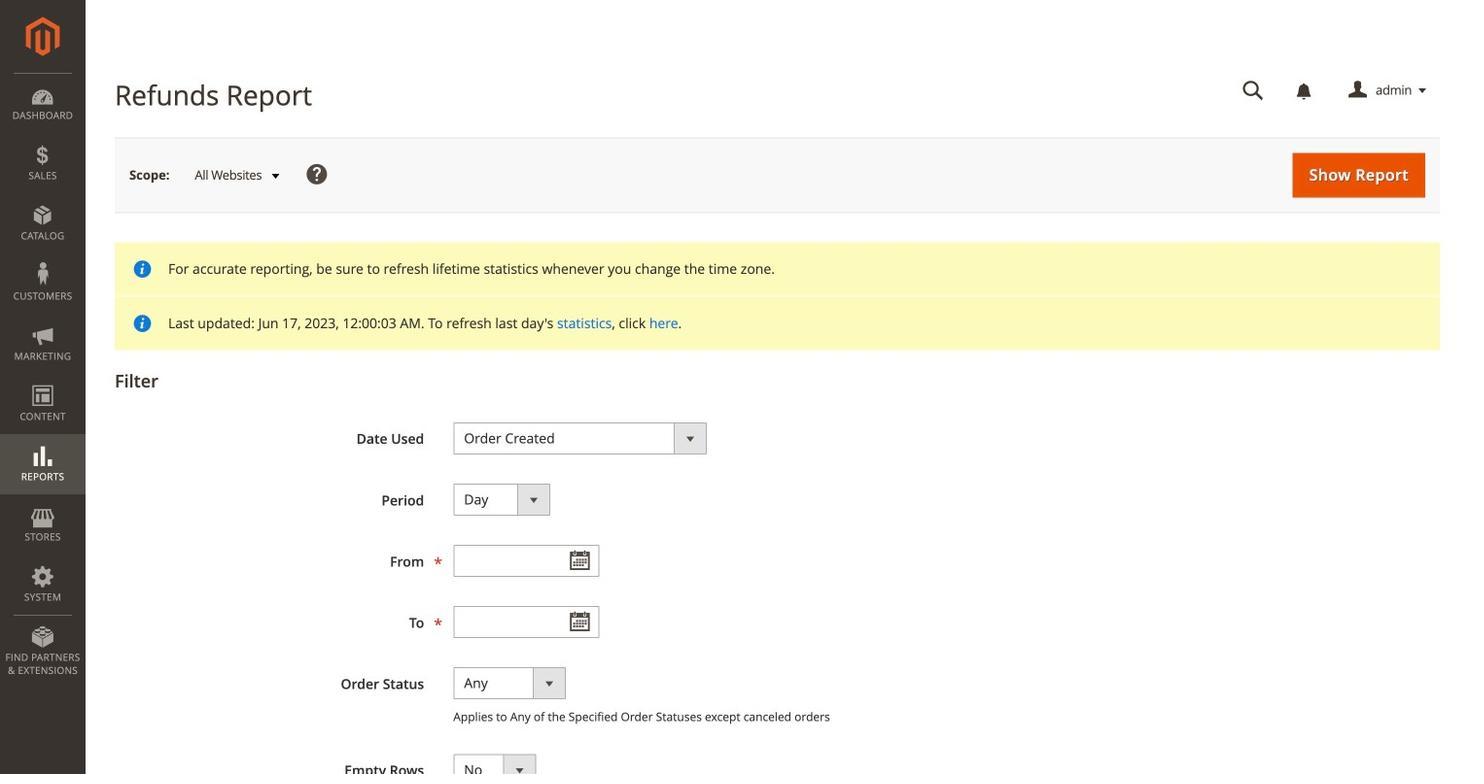 Task type: describe. For each thing, give the bounding box(es) containing it.
magento admin panel image
[[26, 17, 60, 56]]



Task type: locate. For each thing, give the bounding box(es) containing it.
menu bar
[[0, 73, 86, 688]]

None text field
[[1229, 74, 1278, 108], [453, 545, 599, 578], [453, 607, 599, 639], [1229, 74, 1278, 108], [453, 545, 599, 578], [453, 607, 599, 639]]



